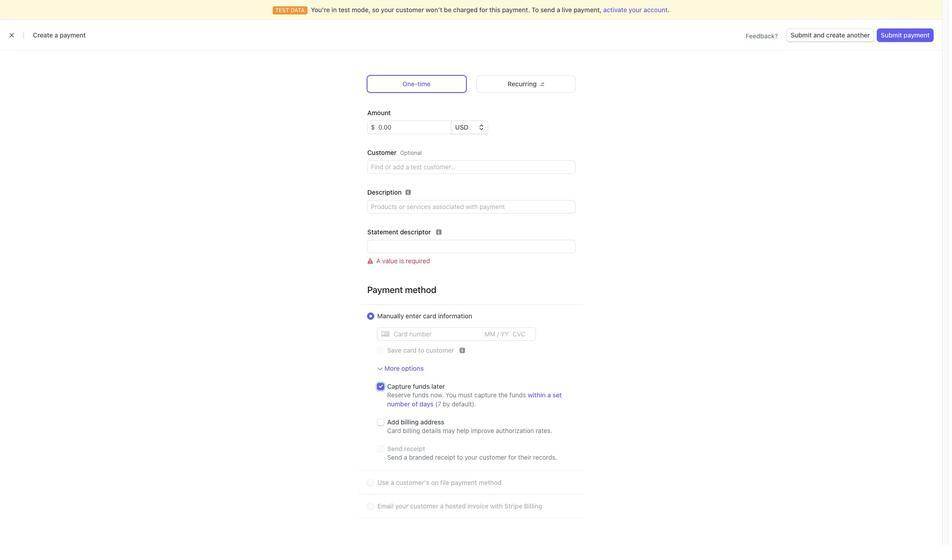 Task type: vqa. For each thing, say whether or not it's contained in the screenshot.
payouts inside the "popup button"
no



Task type: locate. For each thing, give the bounding box(es) containing it.
billing
[[524, 502, 542, 510]]

you
[[446, 391, 457, 399]]

you're in test mode, so your customer won't be charged for this payment. to send a live payment, activate your account .
[[311, 6, 670, 14]]

Description text field
[[367, 201, 575, 213]]

0 horizontal spatial card
[[403, 346, 417, 354]]

a right use
[[391, 479, 394, 486]]

a left set
[[547, 391, 551, 399]]

0 vertical spatial to
[[418, 346, 424, 354]]

a left live
[[557, 6, 560, 14]]

manually enter card information
[[377, 312, 472, 320]]

your down help
[[465, 453, 478, 461]]

submit and create another button
[[787, 29, 874, 42]]

more
[[385, 364, 400, 372]]

receipt right the branded
[[435, 453, 455, 461]]

create
[[826, 31, 845, 39]]

0 horizontal spatial for
[[479, 6, 488, 14]]

card right save
[[403, 346, 417, 354]]

2 submit from the left
[[881, 31, 902, 39]]

1 horizontal spatial to
[[457, 453, 463, 461]]

funds down capture funds later
[[412, 391, 429, 399]]

submit payment button
[[877, 29, 933, 42]]

0 vertical spatial billing
[[401, 418, 419, 426]]

funds for capture
[[413, 382, 430, 390]]

funds left later
[[413, 382, 430, 390]]

send down card
[[387, 445, 403, 452]]

1 send from the top
[[387, 445, 403, 452]]

receipt
[[404, 445, 425, 452], [435, 453, 455, 461]]

your right email
[[395, 502, 408, 510]]

capture funds later
[[387, 382, 445, 390]]

required
[[406, 257, 430, 265]]

amount
[[367, 109, 391, 117]]

funds
[[413, 382, 430, 390], [412, 391, 429, 399], [510, 391, 526, 399]]

for left their at the right bottom
[[508, 453, 517, 461]]

0 vertical spatial receipt
[[404, 445, 425, 452]]

0 horizontal spatial method
[[405, 285, 436, 295]]

submit payment
[[881, 31, 930, 39]]

method
[[405, 285, 436, 295], [479, 479, 501, 486]]

may
[[443, 427, 455, 434]]

1 horizontal spatial method
[[479, 479, 501, 486]]

for left this
[[479, 6, 488, 14]]

customer
[[367, 149, 397, 156]]

reserve
[[387, 391, 411, 399]]

customer left won't
[[396, 6, 424, 14]]

charged
[[453, 6, 478, 14]]

1 vertical spatial for
[[508, 453, 517, 461]]

1 horizontal spatial submit
[[881, 31, 902, 39]]

to down help
[[457, 453, 463, 461]]

send
[[387, 445, 403, 452], [387, 453, 402, 461]]

None text field
[[375, 121, 452, 134]]

days
[[420, 400, 434, 408]]

billing right add
[[401, 418, 419, 426]]

Find or add a test customer… text field
[[367, 161, 575, 173]]

a inside 'send receipt send a branded receipt to your customer for their records.'
[[404, 453, 407, 461]]

receipt up the branded
[[404, 445, 425, 452]]

account
[[644, 6, 668, 14]]

1 horizontal spatial payment
[[451, 479, 477, 486]]

0 horizontal spatial payment
[[60, 31, 86, 39]]

customer down improve
[[479, 453, 507, 461]]

1 vertical spatial send
[[387, 453, 402, 461]]

statement descriptor
[[367, 228, 431, 236]]

create a payment
[[33, 31, 86, 39]]

1 horizontal spatial card
[[423, 312, 436, 320]]

billing right card
[[403, 427, 420, 434]]

one-time
[[403, 80, 431, 88]]

payment
[[60, 31, 86, 39], [904, 31, 930, 39], [451, 479, 477, 486]]

a inside within a set number of days
[[547, 391, 551, 399]]

manually
[[377, 312, 404, 320]]

submit and create another
[[791, 31, 870, 39]]

submit
[[791, 31, 812, 39], [881, 31, 902, 39]]

address
[[420, 418, 444, 426]]

send left the branded
[[387, 453, 402, 461]]

with
[[490, 502, 503, 510]]

add
[[387, 418, 399, 426]]

1 vertical spatial receipt
[[435, 453, 455, 461]]

time
[[418, 80, 431, 88]]

submit right another
[[881, 31, 902, 39]]

submit inside button
[[881, 31, 902, 39]]

2 horizontal spatial payment
[[904, 31, 930, 39]]

0 horizontal spatial to
[[418, 346, 424, 354]]

card
[[387, 427, 401, 434]]

card
[[423, 312, 436, 320], [403, 346, 417, 354]]

must
[[458, 391, 473, 399]]

0 vertical spatial send
[[387, 445, 403, 452]]

method up manually enter card information
[[405, 285, 436, 295]]

their
[[518, 453, 532, 461]]

submit left and
[[791, 31, 812, 39]]

funds for reserve
[[412, 391, 429, 399]]

1 vertical spatial to
[[457, 453, 463, 461]]

billing
[[401, 418, 419, 426], [403, 427, 420, 434]]

this
[[489, 6, 501, 14]]

send receipt send a branded receipt to your customer for their records.
[[387, 445, 557, 461]]

0 vertical spatial for
[[479, 6, 488, 14]]

payment,
[[574, 6, 602, 14]]

1 submit from the left
[[791, 31, 812, 39]]

1 horizontal spatial for
[[508, 453, 517, 461]]

card right enter
[[423, 312, 436, 320]]

None text field
[[367, 240, 575, 253]]

1 vertical spatial billing
[[403, 427, 420, 434]]

within
[[528, 391, 546, 399]]

set
[[553, 391, 562, 399]]

usd
[[455, 123, 469, 131]]

your
[[381, 6, 394, 14], [629, 6, 642, 14], [465, 453, 478, 461], [395, 502, 408, 510]]

a value is required alert
[[367, 257, 575, 266]]

the
[[498, 391, 508, 399]]

to
[[532, 6, 539, 14]]

submit inside button
[[791, 31, 812, 39]]

method up with
[[479, 479, 501, 486]]

a
[[557, 6, 560, 14], [55, 31, 58, 39], [547, 391, 551, 399], [404, 453, 407, 461], [391, 479, 394, 486], [440, 502, 443, 510]]

0 vertical spatial card
[[423, 312, 436, 320]]

improve
[[471, 427, 494, 434]]

to up options
[[418, 346, 424, 354]]

send
[[541, 6, 555, 14]]

funds right the
[[510, 391, 526, 399]]

branded
[[409, 453, 433, 461]]

$ button
[[367, 121, 375, 134]]

0 horizontal spatial submit
[[791, 31, 812, 39]]

your inside 'send receipt send a branded receipt to your customer for their records.'
[[465, 453, 478, 461]]

payment method
[[367, 285, 436, 295]]

1 vertical spatial card
[[403, 346, 417, 354]]

a left the branded
[[404, 453, 407, 461]]

customer
[[396, 6, 424, 14], [426, 346, 454, 354], [479, 453, 507, 461], [410, 502, 438, 510]]



Task type: describe. For each thing, give the bounding box(es) containing it.
capture
[[387, 382, 411, 390]]

and
[[814, 31, 825, 39]]

payment.
[[502, 6, 530, 14]]

submit for submit payment
[[881, 31, 902, 39]]

your right activate
[[629, 6, 642, 14]]

another
[[847, 31, 870, 39]]

(7
[[435, 400, 441, 408]]

a value is required
[[376, 257, 430, 265]]

within a set number of days link
[[387, 391, 562, 408]]

activate
[[603, 6, 627, 14]]

be
[[444, 6, 452, 14]]

0 horizontal spatial receipt
[[404, 445, 425, 452]]

help
[[457, 427, 469, 434]]

number
[[387, 400, 410, 408]]

details
[[422, 427, 441, 434]]

options
[[401, 364, 424, 372]]

more options button
[[377, 364, 424, 373]]

invoice
[[467, 502, 488, 510]]

customer up later
[[426, 346, 454, 354]]

submit for submit and create another
[[791, 31, 812, 39]]

create
[[33, 31, 53, 39]]

records.
[[533, 453, 557, 461]]

value
[[382, 257, 398, 265]]

more options
[[385, 364, 424, 372]]

2 send from the top
[[387, 453, 402, 461]]

later
[[432, 382, 445, 390]]

on
[[431, 479, 438, 486]]

to inside 'send receipt send a branded receipt to your customer for their records.'
[[457, 453, 463, 461]]

by
[[443, 400, 450, 408]]

you're
[[311, 6, 330, 14]]

a left hosted
[[440, 502, 443, 510]]

add billing address card billing details may help improve authorization rates.
[[387, 418, 552, 434]]

your right so at the top left of the page
[[381, 6, 394, 14]]

so
[[372, 6, 379, 14]]

authorization
[[496, 427, 534, 434]]

1 horizontal spatial receipt
[[435, 453, 455, 461]]

descriptor
[[400, 228, 431, 236]]

information
[[438, 312, 472, 320]]

recurring
[[508, 80, 537, 88]]

(7 by default).
[[434, 400, 476, 408]]

a
[[376, 257, 381, 265]]

optional
[[400, 149, 422, 156]]

a right create
[[55, 31, 58, 39]]

save
[[387, 346, 402, 354]]

customer inside 'send receipt send a branded receipt to your customer for their records.'
[[479, 453, 507, 461]]

customer down on
[[410, 502, 438, 510]]

use a customer's on file payment method
[[377, 479, 501, 486]]

payment inside button
[[904, 31, 930, 39]]

of
[[412, 400, 418, 408]]

reserve funds now. you must capture the funds
[[387, 391, 528, 399]]

won't
[[426, 6, 442, 14]]

statement
[[367, 228, 398, 236]]

within a set number of days
[[387, 391, 562, 408]]

for inside 'send receipt send a branded receipt to your customer for their records.'
[[508, 453, 517, 461]]

description
[[367, 188, 402, 196]]

use
[[377, 479, 389, 486]]

test
[[339, 6, 350, 14]]

customer optional
[[367, 149, 422, 156]]

feedback?
[[746, 32, 778, 40]]

customer's
[[396, 479, 429, 486]]

1 vertical spatial method
[[479, 479, 501, 486]]

rates.
[[536, 427, 552, 434]]

recurring link
[[477, 76, 575, 92]]

feedback? button
[[746, 32, 778, 41]]

$
[[371, 123, 375, 131]]

is
[[399, 257, 404, 265]]

.
[[668, 6, 670, 14]]

mode,
[[352, 6, 371, 14]]

default).
[[452, 400, 476, 408]]

activate your account link
[[603, 6, 668, 14]]

stripe
[[504, 502, 522, 510]]

hosted
[[445, 502, 466, 510]]

usd button
[[452, 121, 488, 134]]

one-
[[403, 80, 418, 88]]

in
[[332, 6, 337, 14]]

capture
[[474, 391, 497, 399]]

email
[[377, 502, 393, 510]]

now.
[[431, 391, 444, 399]]

live
[[562, 6, 572, 14]]

payment
[[367, 285, 403, 295]]

save card to customer
[[387, 346, 454, 354]]

0 vertical spatial method
[[405, 285, 436, 295]]

email your customer a hosted invoice with stripe billing
[[377, 502, 542, 510]]

enter
[[406, 312, 421, 320]]



